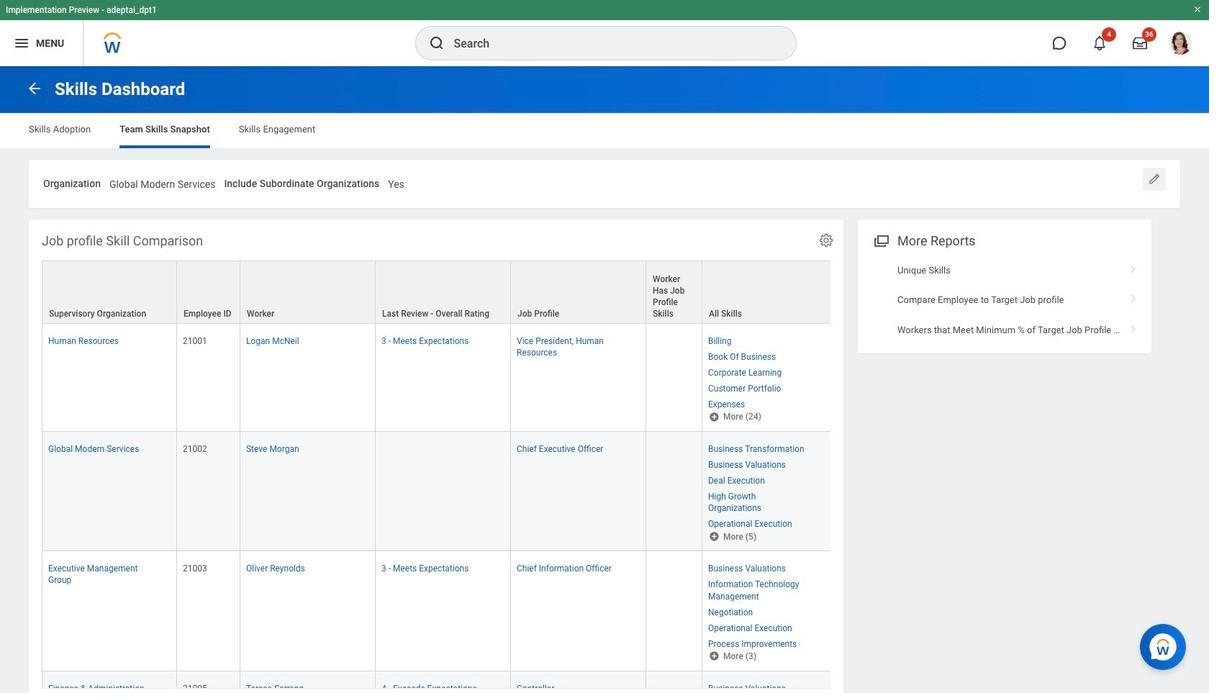 Task type: vqa. For each thing, say whether or not it's contained in the screenshot.
pagination element
yes



Task type: describe. For each thing, give the bounding box(es) containing it.
items selected list for 2nd row from the bottom
[[709, 561, 832, 650]]

edit image
[[1148, 172, 1162, 187]]

3 row from the top
[[42, 432, 1109, 552]]

job profile skill comparison element
[[29, 219, 1109, 693]]

2 row from the top
[[42, 324, 1109, 432]]

2 column header from the left
[[177, 261, 241, 325]]

4 row from the top
[[42, 552, 1109, 672]]

1 row from the top
[[42, 261, 1109, 325]]

Search Workday  search field
[[454, 27, 767, 59]]

items per page image
[[416, 689, 541, 693]]

previous page image
[[26, 80, 43, 97]]

2 chevron right image from the top
[[1125, 290, 1144, 304]]

close environment banner image
[[1194, 5, 1203, 14]]

pagination element
[[549, 689, 831, 693]]

inbox large image
[[1133, 36, 1148, 50]]



Task type: locate. For each thing, give the bounding box(es) containing it.
items selected list for fourth row from the bottom of the 'job profile skill comparison' element
[[709, 333, 805, 411]]

profile logan mcneil image
[[1170, 32, 1193, 58]]

2 items selected list from the top
[[709, 441, 832, 530]]

0 vertical spatial items selected list
[[709, 333, 805, 411]]

chevron right image
[[1125, 260, 1144, 274], [1125, 290, 1144, 304], [1125, 319, 1144, 334]]

None text field
[[388, 170, 405, 195]]

notifications large image
[[1093, 36, 1108, 50]]

0 vertical spatial chevron right image
[[1125, 260, 1144, 274]]

4 column header from the left
[[376, 261, 511, 325]]

menu group image
[[871, 230, 891, 250]]

3 column header from the left
[[241, 261, 376, 325]]

5 row from the top
[[42, 672, 1109, 693]]

configure job profile skill comparison image
[[819, 232, 835, 248]]

None text field
[[109, 170, 216, 195]]

banner
[[0, 0, 1210, 66]]

items selected list
[[709, 333, 805, 411], [709, 441, 832, 530], [709, 561, 832, 650]]

search image
[[428, 35, 445, 52]]

3 items selected list from the top
[[709, 561, 832, 650]]

1 column header from the left
[[42, 261, 177, 325]]

column header
[[42, 261, 177, 325], [177, 261, 241, 325], [241, 261, 376, 325], [376, 261, 511, 325], [511, 261, 647, 325], [647, 261, 703, 325]]

1 items selected list from the top
[[709, 333, 805, 411]]

list
[[858, 256, 1152, 345]]

1 vertical spatial chevron right image
[[1125, 290, 1144, 304]]

row
[[42, 261, 1109, 325], [42, 324, 1109, 432], [42, 432, 1109, 552], [42, 552, 1109, 672], [42, 672, 1109, 693]]

1 chevron right image from the top
[[1125, 260, 1144, 274]]

6 column header from the left
[[647, 261, 703, 325]]

5 column header from the left
[[511, 261, 647, 325]]

2 vertical spatial items selected list
[[709, 561, 832, 650]]

items selected list for 3rd row from the bottom
[[709, 441, 832, 530]]

cell
[[647, 324, 703, 432], [376, 432, 511, 552], [647, 432, 703, 552], [647, 552, 703, 672], [647, 672, 703, 693]]

justify image
[[13, 35, 30, 52]]

3 chevron right image from the top
[[1125, 319, 1144, 334]]

1 vertical spatial items selected list
[[709, 441, 832, 530]]

2 vertical spatial chevron right image
[[1125, 319, 1144, 334]]

main content
[[0, 66, 1210, 693]]

tab list
[[14, 114, 1195, 148]]



